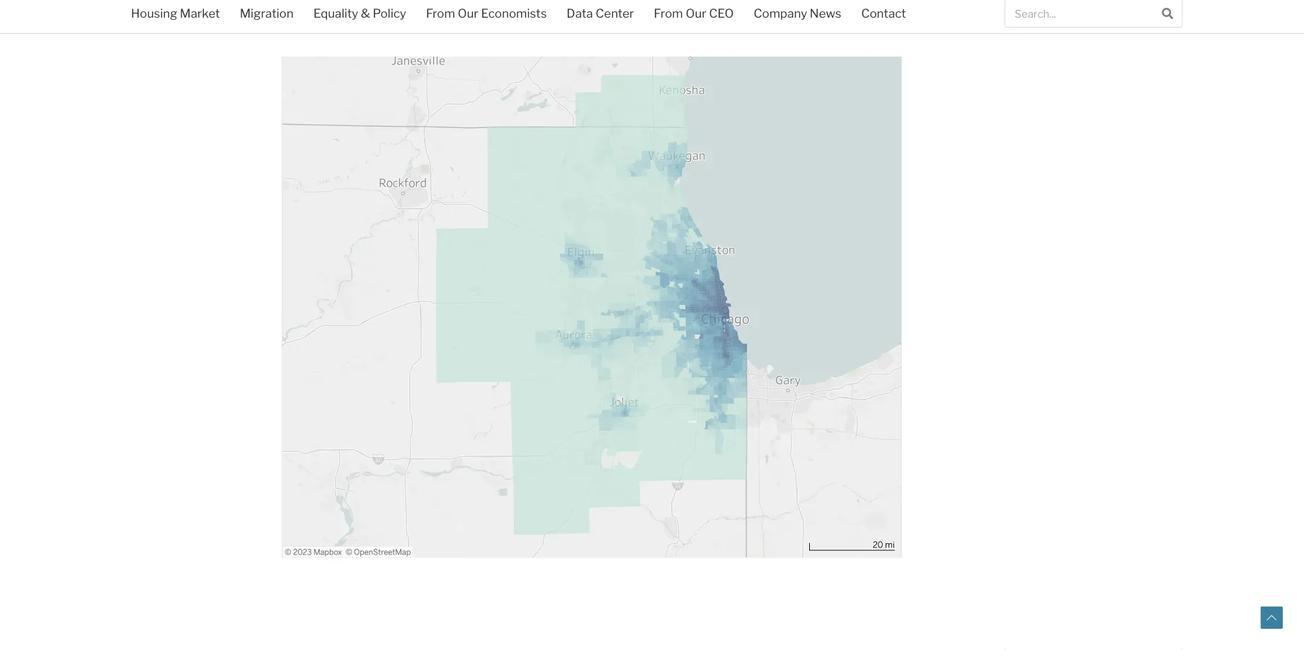 Task type: vqa. For each thing, say whether or not it's contained in the screenshot.
Dashboard
no



Task type: locate. For each thing, give the bounding box(es) containing it.
0 horizontal spatial our
[[458, 6, 479, 21]]

our inside from our ceo link
[[686, 6, 707, 21]]

housing market
[[131, 6, 220, 21]]

search image
[[1163, 8, 1174, 19]]

company news
[[754, 6, 842, 21]]

from
[[426, 6, 455, 21], [654, 6, 683, 21]]

our left ceo
[[686, 6, 707, 21]]

2 from from the left
[[654, 6, 683, 21]]

data center
[[567, 6, 634, 21]]

policy
[[373, 6, 406, 21]]

ceo
[[709, 6, 734, 21]]

company news link
[[744, 0, 852, 30]]

housing
[[131, 6, 177, 21]]

data
[[567, 6, 593, 21]]

data center link
[[557, 0, 644, 30]]

our left economists
[[458, 6, 479, 21]]

1 horizontal spatial our
[[686, 6, 707, 21]]

None search field
[[1005, 0, 1183, 28]]

from right policy
[[426, 6, 455, 21]]

migration
[[240, 6, 294, 21]]

from our economists link
[[416, 0, 557, 30]]

0 horizontal spatial from
[[426, 6, 455, 21]]

&
[[361, 6, 370, 21]]

from left ceo
[[654, 6, 683, 21]]

1 horizontal spatial from
[[654, 6, 683, 21]]

2 our from the left
[[686, 6, 707, 21]]

Search... search field
[[1006, 0, 1154, 27]]

contact link
[[852, 0, 916, 30]]

from for from our ceo
[[654, 6, 683, 21]]

our inside the from our economists link
[[458, 6, 479, 21]]

1 our from the left
[[458, 6, 479, 21]]

our
[[458, 6, 479, 21], [686, 6, 707, 21]]

1 from from the left
[[426, 6, 455, 21]]

equality & policy link
[[304, 0, 416, 30]]



Task type: describe. For each thing, give the bounding box(es) containing it.
center
[[596, 6, 634, 21]]

market
[[180, 6, 220, 21]]

equality
[[314, 6, 358, 21]]

our for ceo
[[686, 6, 707, 21]]

economists
[[481, 6, 547, 21]]

housing market link
[[121, 0, 230, 30]]

contact
[[862, 6, 907, 21]]

from our economists
[[426, 6, 547, 21]]

news
[[810, 6, 842, 21]]

from our ceo link
[[644, 0, 744, 30]]

equality & policy
[[314, 6, 406, 21]]

company
[[754, 6, 808, 21]]

our for economists
[[458, 6, 479, 21]]

from for from our economists
[[426, 6, 455, 21]]

from our ceo
[[654, 6, 734, 21]]

migration link
[[230, 0, 304, 30]]



